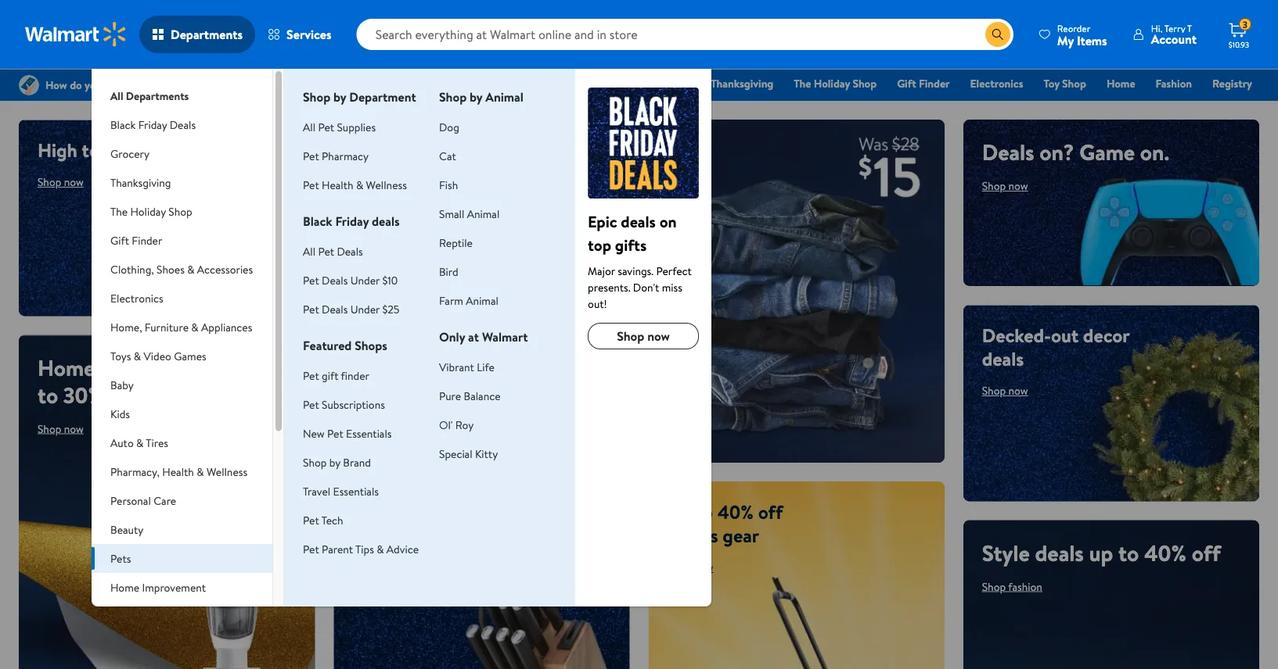 Task type: describe. For each thing, give the bounding box(es) containing it.
sports
[[667, 523, 718, 549]]

pet gift finder link
[[303, 368, 369, 383]]

electronics for electronics dropdown button
[[110, 291, 163, 306]]

on
[[659, 211, 677, 232]]

life
[[477, 360, 494, 375]]

garden
[[147, 609, 182, 625]]

advice
[[386, 542, 419, 557]]

style deals up to 40% off
[[982, 538, 1221, 568]]

video
[[144, 349, 171, 364]]

auto
[[110, 436, 134, 451]]

shop now link for home deals are served
[[352, 537, 398, 552]]

clothing,
[[110, 262, 154, 277]]

baby
[[110, 378, 134, 393]]

huge
[[170, 137, 211, 163]]

gift
[[322, 368, 338, 383]]

registry link
[[1205, 75, 1259, 92]]

shop inside dropdown button
[[169, 204, 192, 219]]

served
[[483, 499, 536, 526]]

presents.
[[588, 280, 630, 295]]

shop now for home deals are served
[[352, 537, 398, 552]]

personal
[[110, 493, 151, 509]]

& down the search "search field"
[[634, 76, 641, 91]]

tech
[[321, 513, 343, 528]]

under for $10
[[350, 273, 380, 288]]

home, furniture & appliances
[[110, 320, 252, 335]]

patio & garden button
[[92, 603, 272, 632]]

all for black
[[303, 244, 315, 259]]

shop inside 'link'
[[853, 76, 877, 91]]

shop now for home deals up to 30% off
[[38, 421, 84, 437]]

all departments
[[110, 88, 189, 103]]

now for decked-out decor deals
[[1008, 383, 1028, 399]]

fish link
[[439, 177, 458, 193]]

finder
[[341, 368, 369, 383]]

gear
[[723, 523, 759, 549]]

deals inside decked-out decor deals
[[982, 346, 1024, 372]]

home for home improvement
[[110, 580, 139, 596]]

black friday deals for black friday deals dropdown button
[[110, 117, 196, 132]]

bird
[[439, 264, 458, 279]]

vibrant life link
[[439, 360, 494, 375]]

baby button
[[92, 371, 272, 400]]

now for up to 40% off sports gear
[[694, 560, 713, 576]]

electronics for electronics link
[[970, 76, 1023, 91]]

shops
[[355, 337, 387, 355]]

parent
[[322, 542, 353, 557]]

pure balance link
[[439, 389, 501, 404]]

& down pharmacy
[[356, 177, 363, 193]]

pet for pet parent tips & advice
[[303, 542, 319, 557]]

home for home deals are served
[[352, 499, 402, 526]]

gift for gift finder dropdown button
[[110, 233, 129, 248]]

off for home
[[108, 380, 138, 410]]

now for high tech gifts, huge savings
[[64, 175, 84, 190]]

all pet deals link
[[303, 244, 363, 259]]

pet tech
[[303, 513, 343, 528]]

beauty
[[110, 522, 143, 538]]

40% inside up to 40% off sports gear
[[717, 499, 754, 526]]

grocery for grocery & essentials
[[593, 76, 631, 91]]

$10
[[382, 273, 398, 288]]

by for animal
[[470, 88, 482, 106]]

small animal
[[439, 206, 500, 221]]

personal care
[[110, 493, 176, 509]]

departments button
[[139, 16, 255, 53]]

tips
[[355, 542, 374, 557]]

shop now link for deals on? game on.
[[982, 178, 1028, 194]]

travel
[[303, 484, 330, 499]]

shop by animal
[[439, 88, 523, 106]]

pet gift finder
[[303, 368, 369, 383]]

Search search field
[[357, 19, 1013, 50]]

black friday deals link
[[479, 75, 580, 92]]

pet for pet gift finder
[[303, 368, 319, 383]]

finder for gift finder link
[[919, 76, 950, 91]]

$10.93
[[1229, 39, 1249, 50]]

style
[[982, 538, 1030, 568]]

0 vertical spatial animal
[[485, 88, 523, 106]]

now for deals on? game on.
[[1008, 178, 1028, 194]]

gift finder for gift finder link
[[897, 76, 950, 91]]

health for pet
[[322, 177, 353, 193]]

pure balance
[[439, 389, 501, 404]]

vibrant
[[439, 360, 474, 375]]

to inside up to 40% off sports gear
[[695, 499, 713, 526]]

pure
[[439, 389, 461, 404]]

home for home deals up to 30% off
[[38, 353, 95, 383]]

departments inside dropdown button
[[171, 26, 243, 43]]

pet deals under $25
[[303, 302, 400, 317]]

clothing, shoes & accessories
[[110, 262, 253, 277]]

holiday for the holiday shop 'link'
[[814, 76, 850, 91]]

toys & video games
[[110, 349, 206, 364]]

black friday deals for the black friday deals link
[[486, 76, 573, 91]]

holiday for the holiday shop dropdown button
[[130, 204, 166, 219]]

shop by brand
[[303, 455, 371, 470]]

up for 30%
[[154, 353, 178, 383]]

& right tips
[[377, 542, 384, 557]]

deals inside the black friday deals link
[[547, 76, 573, 91]]

featured
[[303, 337, 352, 355]]

my
[[1057, 32, 1074, 49]]

home improvement button
[[92, 574, 272, 603]]

home deals up to 30% off
[[38, 353, 178, 410]]

vibrant life
[[439, 360, 494, 375]]

& inside 'dropdown button'
[[191, 320, 199, 335]]

roy
[[455, 418, 474, 433]]

& down auto & tires dropdown button
[[197, 464, 204, 480]]

clothing, shoes & accessories button
[[92, 255, 272, 284]]

ol' roy
[[439, 418, 474, 433]]

shop fashion
[[982, 579, 1042, 595]]

finder for gift finder dropdown button
[[132, 233, 162, 248]]

pet for pet deals under $10
[[303, 273, 319, 288]]

farm
[[439, 293, 463, 308]]

pet for pet subscriptions
[[303, 397, 319, 412]]

registry one debit
[[1132, 76, 1252, 113]]

patio & garden
[[110, 609, 182, 625]]

wellness for pet health & wellness
[[366, 177, 407, 193]]

terry
[[1164, 22, 1185, 35]]

shop now for high tech gifts, huge savings
[[38, 175, 84, 190]]

save
[[352, 343, 440, 404]]

black friday deals
[[303, 213, 400, 230]]

toys & video games button
[[92, 342, 272, 371]]

pets button
[[92, 545, 272, 574]]

toy shop
[[1044, 76, 1086, 91]]

reptile link
[[439, 235, 473, 250]]

& left tires
[[136, 436, 144, 451]]

gifts,
[[123, 137, 166, 163]]

shop by department
[[303, 88, 416, 106]]

pet subscriptions link
[[303, 397, 385, 412]]

essentials for grocery & essentials
[[644, 76, 691, 91]]

balance
[[464, 389, 501, 404]]

1 horizontal spatial black
[[303, 213, 332, 230]]

farm animal link
[[439, 293, 498, 308]]

deals for epic deals on top gifts major savings. perfect presents. don't miss out!
[[621, 211, 656, 232]]

fashion
[[1008, 579, 1042, 595]]

deals for home deals up to 30% off
[[100, 353, 149, 383]]

new pet essentials
[[303, 426, 392, 441]]

gift for gift finder link
[[897, 76, 916, 91]]

walmart image
[[25, 22, 127, 47]]

now for home deals up to 30% off
[[64, 421, 84, 437]]

gift finder link
[[890, 75, 957, 92]]

games
[[174, 349, 206, 364]]

toy shop link
[[1037, 75, 1093, 92]]

shop now link for save big!
[[352, 420, 424, 445]]

thanksgiving for thanksgiving dropdown button
[[110, 175, 171, 190]]

hi,
[[1151, 22, 1162, 35]]

decked-
[[982, 322, 1051, 348]]

by for brand
[[329, 455, 340, 470]]

pet left supplies
[[318, 119, 334, 135]]

pet right new
[[327, 426, 343, 441]]

grocery for grocery
[[110, 146, 149, 161]]



Task type: vqa. For each thing, say whether or not it's contained in the screenshot.
shipping, arrives in 2 days related to 96.4 ¢/ea
no



Task type: locate. For each thing, give the bounding box(es) containing it.
0 vertical spatial health
[[322, 177, 353, 193]]

friday inside dropdown button
[[138, 117, 167, 132]]

2 vertical spatial animal
[[466, 293, 498, 308]]

0 horizontal spatial friday
[[138, 117, 167, 132]]

pet left parent
[[303, 542, 319, 557]]

0 vertical spatial thanksgiving
[[711, 76, 773, 91]]

0 horizontal spatial finder
[[132, 233, 162, 248]]

1 horizontal spatial thanksgiving
[[711, 76, 773, 91]]

pet down pet pharmacy 'link'
[[303, 177, 319, 193]]

1 vertical spatial off
[[758, 499, 783, 526]]

1 horizontal spatial the
[[794, 76, 811, 91]]

home for home
[[1107, 76, 1135, 91]]

on.
[[1140, 137, 1169, 167]]

pet pharmacy
[[303, 148, 369, 164]]

pet tech link
[[303, 513, 343, 528]]

finder up clothing,
[[132, 233, 162, 248]]

deals inside epic deals on top gifts major savings. perfect presents. don't miss out!
[[621, 211, 656, 232]]

deals for style deals up to 40% off
[[1035, 538, 1084, 568]]

black for black friday deals dropdown button
[[110, 117, 136, 132]]

animal for small animal
[[467, 206, 500, 221]]

gift inside dropdown button
[[110, 233, 129, 248]]

1 horizontal spatial electronics
[[970, 76, 1023, 91]]

all pet supplies
[[303, 119, 376, 135]]

1 vertical spatial 40%
[[1144, 538, 1186, 568]]

1 vertical spatial gift
[[110, 233, 129, 248]]

toys
[[110, 349, 131, 364]]

deals inside home deals up to 30% off
[[100, 353, 149, 383]]

under left $25
[[350, 302, 380, 317]]

0 horizontal spatial to
[[38, 380, 58, 410]]

0 horizontal spatial grocery
[[110, 146, 149, 161]]

& right furniture
[[191, 320, 199, 335]]

all pet deals
[[303, 244, 363, 259]]

1 vertical spatial thanksgiving
[[110, 175, 171, 190]]

pets image
[[588, 88, 699, 199]]

pet up featured
[[303, 302, 319, 317]]

miss
[[662, 280, 682, 295]]

the inside the holiday shop dropdown button
[[110, 204, 128, 219]]

under left $10
[[350, 273, 380, 288]]

the for the holiday shop 'link'
[[794, 76, 811, 91]]

2 vertical spatial black
[[303, 213, 332, 230]]

0 vertical spatial finder
[[919, 76, 950, 91]]

kitty
[[475, 446, 498, 462]]

0 vertical spatial grocery
[[593, 76, 631, 91]]

bird link
[[439, 264, 458, 279]]

shop now for up to 40% off sports gear
[[667, 560, 713, 576]]

black inside dropdown button
[[110, 117, 136, 132]]

electronics inside dropdown button
[[110, 291, 163, 306]]

pet left gift
[[303, 368, 319, 383]]

high tech gifts, huge savings
[[38, 137, 275, 163]]

1 vertical spatial health
[[162, 464, 194, 480]]

animal
[[485, 88, 523, 106], [467, 206, 500, 221], [466, 293, 498, 308]]

one debit link
[[1125, 97, 1192, 114]]

pet for pet deals under $25
[[303, 302, 319, 317]]

thanksgiving inside dropdown button
[[110, 175, 171, 190]]

thanksgiving link
[[704, 75, 780, 92]]

walmart+ link
[[1198, 97, 1259, 114]]

small
[[439, 206, 464, 221]]

0 vertical spatial holiday
[[814, 76, 850, 91]]

1 vertical spatial all
[[303, 119, 315, 135]]

services button
[[255, 16, 344, 53]]

black for the black friday deals link
[[486, 76, 512, 91]]

finder inside dropdown button
[[132, 233, 162, 248]]

shop now for decked-out decor deals
[[982, 383, 1028, 399]]

the holiday shop for the holiday shop dropdown button
[[110, 204, 192, 219]]

30%
[[63, 380, 103, 410]]

savings
[[215, 137, 275, 163]]

1 vertical spatial departments
[[126, 88, 189, 103]]

0 vertical spatial gift
[[897, 76, 916, 91]]

now down 30%
[[64, 421, 84, 437]]

top
[[588, 234, 611, 256]]

& right the toys
[[134, 349, 141, 364]]

& right shoes
[[187, 262, 194, 277]]

fashion link
[[1149, 75, 1199, 92]]

0 vertical spatial the holiday shop
[[794, 76, 877, 91]]

0 vertical spatial departments
[[171, 26, 243, 43]]

1 vertical spatial gift finder
[[110, 233, 162, 248]]

gift up clothing,
[[110, 233, 129, 248]]

1 vertical spatial electronics
[[110, 291, 163, 306]]

1 horizontal spatial finder
[[919, 76, 950, 91]]

beauty button
[[92, 516, 272, 545]]

all for shop
[[303, 119, 315, 135]]

0 vertical spatial the
[[794, 76, 811, 91]]

deals
[[621, 211, 656, 232], [372, 213, 400, 230], [982, 346, 1024, 372], [100, 353, 149, 383], [406, 499, 448, 526], [1035, 538, 1084, 568]]

1 horizontal spatial off
[[758, 499, 783, 526]]

home up tips
[[352, 499, 402, 526]]

all departments link
[[92, 69, 272, 110]]

finder left electronics link
[[919, 76, 950, 91]]

2 vertical spatial to
[[1118, 538, 1139, 568]]

0 horizontal spatial the
[[110, 204, 128, 219]]

to for style
[[1118, 538, 1139, 568]]

wellness down auto & tires dropdown button
[[207, 464, 247, 480]]

at
[[468, 329, 479, 346]]

gifts
[[615, 234, 647, 256]]

health inside dropdown button
[[162, 464, 194, 480]]

shop now link for up to 40% off sports gear
[[667, 560, 713, 576]]

special kitty link
[[439, 446, 498, 462]]

essentials up brand
[[346, 426, 392, 441]]

wellness down pharmacy
[[366, 177, 407, 193]]

furniture
[[145, 320, 189, 335]]

0 horizontal spatial health
[[162, 464, 194, 480]]

shop now link for high tech gifts, huge savings
[[38, 175, 84, 190]]

0 horizontal spatial wellness
[[207, 464, 247, 480]]

only at walmart
[[439, 329, 528, 346]]

brand
[[343, 455, 371, 470]]

department
[[349, 88, 416, 106]]

1 vertical spatial finder
[[132, 233, 162, 248]]

1 horizontal spatial health
[[322, 177, 353, 193]]

up to 40% off sports gear
[[667, 499, 783, 549]]

0 horizontal spatial up
[[154, 353, 178, 383]]

friday for the black friday deals link
[[515, 76, 544, 91]]

1 under from the top
[[350, 273, 380, 288]]

0 vertical spatial electronics
[[970, 76, 1023, 91]]

farm animal
[[439, 293, 498, 308]]

shop now link
[[38, 175, 84, 190], [982, 178, 1028, 194], [588, 323, 699, 350], [982, 383, 1028, 399], [352, 420, 424, 445], [38, 421, 84, 437], [352, 537, 398, 552], [667, 560, 713, 576]]

1 horizontal spatial the holiday shop
[[794, 76, 877, 91]]

2 vertical spatial all
[[303, 244, 315, 259]]

departments
[[171, 26, 243, 43], [126, 88, 189, 103]]

pet pharmacy link
[[303, 148, 369, 164]]

auto & tires button
[[92, 429, 272, 458]]

2 vertical spatial off
[[1192, 538, 1221, 568]]

now down high on the top of page
[[64, 175, 84, 190]]

2 horizontal spatial off
[[1192, 538, 1221, 568]]

black friday deals inside dropdown button
[[110, 117, 196, 132]]

pet for pet health & wellness
[[303, 177, 319, 193]]

0 vertical spatial up
[[154, 353, 178, 383]]

up inside home deals up to 30% off
[[154, 353, 178, 383]]

1 horizontal spatial gift
[[897, 76, 916, 91]]

all
[[110, 88, 123, 103], [303, 119, 315, 135], [303, 244, 315, 259]]

holiday inside 'link'
[[814, 76, 850, 91]]

the right thanksgiving link
[[794, 76, 811, 91]]

0 vertical spatial essentials
[[644, 76, 691, 91]]

1 horizontal spatial gift finder
[[897, 76, 950, 91]]

kids
[[110, 407, 130, 422]]

thanksgiving button
[[92, 168, 272, 197]]

wellness inside dropdown button
[[207, 464, 247, 480]]

thanksgiving down the search "search field"
[[711, 76, 773, 91]]

2 under from the top
[[350, 302, 380, 317]]

all up the tech
[[110, 88, 123, 103]]

shop now for save big!
[[365, 424, 411, 440]]

grocery & essentials link
[[586, 75, 698, 92]]

0 horizontal spatial gift finder
[[110, 233, 162, 248]]

out!
[[588, 296, 607, 311]]

all pet supplies link
[[303, 119, 376, 135]]

up for 40%
[[1089, 538, 1113, 568]]

by for department
[[333, 88, 346, 106]]

pet up pet deals under $10 link
[[318, 244, 334, 259]]

to for home
[[38, 380, 58, 410]]

1 vertical spatial grocery
[[110, 146, 149, 161]]

2 horizontal spatial to
[[1118, 538, 1139, 568]]

1 vertical spatial the holiday shop
[[110, 204, 192, 219]]

0 horizontal spatial off
[[108, 380, 138, 410]]

gift finder button
[[92, 226, 272, 255]]

electronics down search icon
[[970, 76, 1023, 91]]

1 horizontal spatial 40%
[[1144, 538, 1186, 568]]

under for $25
[[350, 302, 380, 317]]

off inside home deals up to 30% off
[[108, 380, 138, 410]]

1 vertical spatial essentials
[[346, 426, 392, 441]]

wellness for pharmacy, health & wellness
[[207, 464, 247, 480]]

deals inside black friday deals dropdown button
[[170, 117, 196, 132]]

search icon image
[[991, 28, 1004, 41]]

black
[[486, 76, 512, 91], [110, 117, 136, 132], [303, 213, 332, 230]]

special kitty
[[439, 446, 498, 462]]

deals for home deals are served
[[406, 499, 448, 526]]

gift finder up clothing,
[[110, 233, 162, 248]]

Walmart Site-Wide search field
[[357, 19, 1013, 50]]

deals on? game on.
[[982, 137, 1169, 167]]

0 horizontal spatial electronics
[[110, 291, 163, 306]]

3
[[1243, 18, 1248, 31]]

$25
[[382, 302, 400, 317]]

shop now link for home deals up to 30% off
[[38, 421, 84, 437]]

shop now for deals on? game on.
[[982, 178, 1028, 194]]

walmart
[[482, 329, 528, 346]]

2 vertical spatial friday
[[335, 213, 369, 230]]

thanksgiving for thanksgiving link
[[711, 76, 773, 91]]

pet left pharmacy
[[303, 148, 319, 164]]

supplies
[[337, 119, 376, 135]]

all up pet pharmacy
[[303, 119, 315, 135]]

toy
[[1044, 76, 1059, 91]]

1 vertical spatial to
[[695, 499, 713, 526]]

0 horizontal spatial holiday
[[130, 204, 166, 219]]

all up pet deals under $10 link
[[303, 244, 315, 259]]

home up patio
[[110, 580, 139, 596]]

health down auto & tires dropdown button
[[162, 464, 194, 480]]

0 horizontal spatial black friday deals
[[110, 117, 196, 132]]

now right tips
[[379, 537, 398, 552]]

0 vertical spatial under
[[350, 273, 380, 288]]

1 horizontal spatial to
[[695, 499, 713, 526]]

the
[[794, 76, 811, 91], [110, 204, 128, 219]]

1 horizontal spatial black friday deals
[[486, 76, 573, 91]]

1 horizontal spatial grocery
[[593, 76, 631, 91]]

home inside home deals up to 30% off
[[38, 353, 95, 383]]

fashion
[[1156, 76, 1192, 91]]

under
[[350, 273, 380, 288], [350, 302, 380, 317]]

the up clothing,
[[110, 204, 128, 219]]

pet deals under $10 link
[[303, 273, 398, 288]]

0 vertical spatial gift finder
[[897, 76, 950, 91]]

1 vertical spatial holiday
[[130, 204, 166, 219]]

health for pharmacy,
[[162, 464, 194, 480]]

epic
[[588, 211, 617, 232]]

health down pet pharmacy
[[322, 177, 353, 193]]

departments up black friday deals dropdown button
[[126, 88, 189, 103]]

home left the toys
[[38, 353, 95, 383]]

2 horizontal spatial friday
[[515, 76, 544, 91]]

1 vertical spatial friday
[[138, 117, 167, 132]]

grocery inside dropdown button
[[110, 146, 149, 161]]

0 vertical spatial black
[[486, 76, 512, 91]]

essentials for new pet essentials
[[346, 426, 392, 441]]

auto & tires
[[110, 436, 168, 451]]

black friday deals button
[[92, 110, 272, 139]]

departments up all departments link
[[171, 26, 243, 43]]

2 horizontal spatial black
[[486, 76, 512, 91]]

cat link
[[439, 148, 456, 164]]

pharmacy,
[[110, 464, 160, 480]]

patio
[[110, 609, 135, 625]]

the holiday shop for the holiday shop 'link'
[[794, 76, 877, 91]]

& right patio
[[137, 609, 145, 625]]

featured shops
[[303, 337, 387, 355]]

2 vertical spatial essentials
[[333, 484, 379, 499]]

essentials down brand
[[333, 484, 379, 499]]

1 vertical spatial up
[[1089, 538, 1113, 568]]

pet for pet pharmacy
[[303, 148, 319, 164]]

0 horizontal spatial 40%
[[717, 499, 754, 526]]

0 horizontal spatial black
[[110, 117, 136, 132]]

now down sports
[[694, 560, 713, 576]]

1 horizontal spatial friday
[[335, 213, 369, 230]]

kids button
[[92, 400, 272, 429]]

the for the holiday shop dropdown button
[[110, 204, 128, 219]]

shop now link for decked-out decor deals
[[982, 383, 1028, 399]]

health
[[322, 177, 353, 193], [162, 464, 194, 480]]

electronics down clothing,
[[110, 291, 163, 306]]

1 horizontal spatial wellness
[[366, 177, 407, 193]]

ol' roy link
[[439, 418, 474, 433]]

now for home deals are served
[[379, 537, 398, 552]]

0 vertical spatial black friday deals
[[486, 76, 573, 91]]

the holiday shop inside dropdown button
[[110, 204, 192, 219]]

home inside dropdown button
[[110, 580, 139, 596]]

epic deals on top gifts major savings. perfect presents. don't miss out!
[[588, 211, 692, 311]]

0 vertical spatial to
[[38, 380, 58, 410]]

home up one
[[1107, 76, 1135, 91]]

gift finder left electronics link
[[897, 76, 950, 91]]

off for style
[[1192, 538, 1221, 568]]

now down don't
[[647, 328, 670, 345]]

0 horizontal spatial the holiday shop
[[110, 204, 192, 219]]

new pet essentials link
[[303, 426, 392, 441]]

pet down all pet deals
[[303, 273, 319, 288]]

tires
[[146, 436, 168, 451]]

1 vertical spatial black friday deals
[[110, 117, 196, 132]]

0 vertical spatial friday
[[515, 76, 544, 91]]

pharmacy, health & wellness button
[[92, 458, 272, 487]]

0 vertical spatial 40%
[[717, 499, 754, 526]]

gift finder
[[897, 76, 950, 91], [110, 233, 162, 248]]

essentials down the search "search field"
[[644, 76, 691, 91]]

now
[[64, 175, 84, 190], [1008, 178, 1028, 194], [647, 328, 670, 345], [1008, 383, 1028, 399], [64, 421, 84, 437], [392, 424, 411, 440], [379, 537, 398, 552], [694, 560, 713, 576]]

new
[[303, 426, 325, 441]]

up
[[154, 353, 178, 383], [1089, 538, 1113, 568]]

1 vertical spatial black
[[110, 117, 136, 132]]

pet for pet tech
[[303, 513, 319, 528]]

now left ol' at the left of page
[[392, 424, 411, 440]]

decked-out decor deals
[[982, 322, 1129, 372]]

0 horizontal spatial gift
[[110, 233, 129, 248]]

gift finder inside dropdown button
[[110, 233, 162, 248]]

1 vertical spatial the
[[110, 204, 128, 219]]

only
[[439, 329, 465, 346]]

up
[[667, 499, 691, 526]]

to inside home deals up to 30% off
[[38, 380, 58, 410]]

1 vertical spatial under
[[350, 302, 380, 317]]

on?
[[1040, 137, 1074, 167]]

gift finder for gift finder dropdown button
[[110, 233, 162, 248]]

off inside up to 40% off sports gear
[[758, 499, 783, 526]]

holiday inside dropdown button
[[130, 204, 166, 219]]

0 vertical spatial all
[[110, 88, 123, 103]]

the inside the holiday shop 'link'
[[794, 76, 811, 91]]

1 horizontal spatial up
[[1089, 538, 1113, 568]]

thanksgiving down gifts,
[[110, 175, 171, 190]]

0 horizontal spatial thanksgiving
[[110, 175, 171, 190]]

small animal link
[[439, 206, 500, 221]]

pet up new
[[303, 397, 319, 412]]

appliances
[[201, 320, 252, 335]]

animal for farm animal
[[466, 293, 498, 308]]

pet left 'tech' at the bottom of page
[[303, 513, 319, 528]]

now down "deals on? game on."
[[1008, 178, 1028, 194]]

1 vertical spatial wellness
[[207, 464, 247, 480]]

now down decked-
[[1008, 383, 1028, 399]]

0 vertical spatial off
[[108, 380, 138, 410]]

gift right the holiday shop 'link'
[[897, 76, 916, 91]]

the holiday shop inside 'link'
[[794, 76, 877, 91]]

pet subscriptions
[[303, 397, 385, 412]]

home, furniture & appliances button
[[92, 313, 272, 342]]

0 vertical spatial wellness
[[366, 177, 407, 193]]

1 horizontal spatial holiday
[[814, 76, 850, 91]]

now for save big!
[[392, 424, 411, 440]]

reptile
[[439, 235, 473, 250]]

1 vertical spatial animal
[[467, 206, 500, 221]]

friday for black friday deals dropdown button
[[138, 117, 167, 132]]



